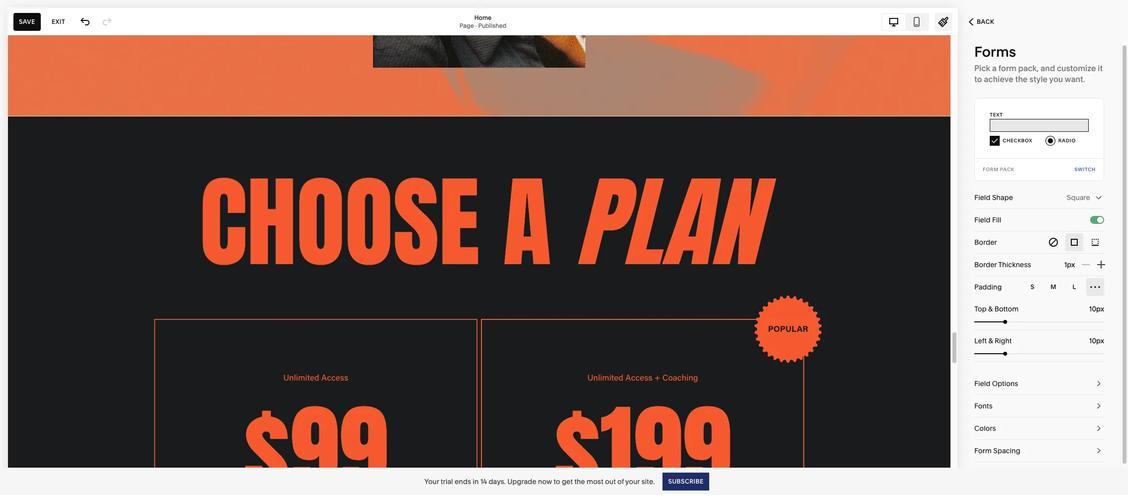 Task type: describe. For each thing, give the bounding box(es) containing it.
form for form pack
[[984, 167, 999, 172]]

form
[[999, 63, 1017, 73]]

form pack
[[984, 167, 1015, 172]]

Border Thickness field
[[1043, 254, 1076, 276]]

option group for border
[[1045, 233, 1105, 251]]

want.
[[1066, 74, 1086, 84]]

colors
[[975, 424, 997, 433]]

l
[[1073, 283, 1077, 291]]

to for forms
[[975, 74, 983, 84]]

your
[[626, 477, 640, 486]]

switch button
[[1075, 159, 1097, 181]]

left
[[975, 336, 987, 345]]

your trial ends in 14 days. upgrade now to get the most out of your site.
[[425, 477, 655, 486]]

site.
[[642, 477, 655, 486]]

thickness
[[999, 260, 1032, 269]]

fonts button
[[975, 395, 1105, 418]]

get
[[562, 477, 573, 486]]

options
[[993, 379, 1019, 388]]

your
[[425, 477, 439, 486]]

m
[[1051, 283, 1057, 291]]

back
[[978, 18, 995, 25]]

field for field fill
[[975, 216, 991, 224]]

upgrade
[[508, 477, 537, 486]]

save button
[[13, 13, 41, 31]]

subscribe
[[669, 478, 704, 485]]

field options button
[[975, 373, 1105, 395]]

of
[[618, 477, 624, 486]]

days.
[[489, 477, 506, 486]]

field shape
[[975, 193, 1014, 202]]

it
[[1099, 63, 1104, 73]]

square
[[1068, 193, 1091, 202]]

page
[[460, 22, 474, 29]]

fonts
[[975, 402, 993, 411]]

form spacing
[[975, 447, 1021, 455]]

ends
[[455, 477, 471, 486]]

switch
[[1075, 167, 1097, 172]]

the for your
[[575, 477, 586, 486]]

colors button
[[975, 418, 1105, 440]]

border for border thickness
[[975, 260, 998, 269]]

& for right
[[989, 336, 994, 345]]

subscribe button
[[663, 473, 710, 491]]

to for your
[[554, 477, 561, 486]]

field for field options
[[975, 379, 991, 388]]



Task type: vqa. For each thing, say whether or not it's contained in the screenshot.
top to
yes



Task type: locate. For each thing, give the bounding box(es) containing it.
to down pick
[[975, 74, 983, 84]]

form down colors on the right bottom of page
[[975, 447, 992, 455]]

achieve
[[985, 74, 1014, 84]]

customize
[[1058, 63, 1097, 73]]

left & right
[[975, 336, 1013, 345]]

0 vertical spatial &
[[989, 305, 994, 314]]

the down pack,
[[1016, 74, 1028, 84]]

0 vertical spatial field
[[975, 193, 991, 202]]

form for form spacing
[[975, 447, 992, 455]]

you
[[1050, 74, 1064, 84]]

right
[[995, 336, 1013, 345]]

3 field from the top
[[975, 379, 991, 388]]

1 field from the top
[[975, 193, 991, 202]]

to inside forms pick a form pack, and customize it to achieve the style you want.
[[975, 74, 983, 84]]

the right get
[[575, 477, 586, 486]]

forms
[[975, 43, 1017, 60]]

the inside forms pick a form pack, and customize it to achieve the style you want.
[[1016, 74, 1028, 84]]

now
[[538, 477, 552, 486]]

to
[[975, 74, 983, 84], [554, 477, 561, 486]]

0 horizontal spatial the
[[575, 477, 586, 486]]

1 horizontal spatial the
[[1016, 74, 1028, 84]]

save
[[19, 18, 35, 25]]

border for border
[[975, 238, 998, 247]]

back button
[[959, 11, 1006, 33]]

1 border from the top
[[975, 238, 998, 247]]

1 vertical spatial &
[[989, 336, 994, 345]]

field for field shape
[[975, 193, 991, 202]]

1 vertical spatial form
[[975, 447, 992, 455]]

bottom
[[995, 305, 1019, 314]]

2 vertical spatial field
[[975, 379, 991, 388]]

& for bottom
[[989, 305, 994, 314]]

option group
[[1045, 233, 1105, 251], [1024, 278, 1105, 296]]

border up padding
[[975, 260, 998, 269]]

& right left on the right bottom
[[989, 336, 994, 345]]

border thickness
[[975, 260, 1032, 269]]

style
[[1030, 74, 1048, 84]]

fill
[[993, 216, 1002, 224]]

& right top
[[989, 305, 994, 314]]

option group down border thickness field
[[1024, 278, 1105, 296]]

home
[[475, 14, 492, 21]]

in
[[473, 477, 479, 486]]

border
[[975, 238, 998, 247], [975, 260, 998, 269]]

the for forms
[[1016, 74, 1028, 84]]

exit
[[52, 18, 65, 25]]

2 field from the top
[[975, 216, 991, 224]]

14
[[481, 477, 487, 486]]

and
[[1041, 63, 1056, 73]]

field options
[[975, 379, 1019, 388]]

top
[[975, 305, 987, 314]]

None checkbox
[[1098, 217, 1104, 223]]

spacing
[[994, 447, 1021, 455]]

field left fill
[[975, 216, 991, 224]]

1 vertical spatial border
[[975, 260, 998, 269]]

field fill
[[975, 216, 1002, 224]]

pack,
[[1019, 63, 1040, 73]]

1 vertical spatial option group
[[1024, 278, 1105, 296]]

most
[[587, 477, 604, 486]]

field up fonts
[[975, 379, 991, 388]]

form
[[984, 167, 999, 172], [975, 447, 992, 455]]

0 vertical spatial the
[[1016, 74, 1028, 84]]

the
[[1016, 74, 1028, 84], [575, 477, 586, 486]]

form left pack
[[984, 167, 999, 172]]

top & bottom
[[975, 305, 1019, 314]]

to left get
[[554, 477, 561, 486]]

0 vertical spatial border
[[975, 238, 998, 247]]

None field
[[1073, 304, 1105, 315], [1073, 336, 1105, 346], [1073, 304, 1105, 315], [1073, 336, 1105, 346]]

2 border from the top
[[975, 260, 998, 269]]

shape
[[993, 193, 1014, 202]]

0 vertical spatial form
[[984, 167, 999, 172]]

form inside button
[[975, 447, 992, 455]]

option group up border thickness field
[[1045, 233, 1105, 251]]

1 vertical spatial to
[[554, 477, 561, 486]]

out
[[606, 477, 616, 486]]

form spacing button
[[975, 440, 1105, 462]]

None range field
[[975, 320, 1105, 324], [975, 352, 1105, 356], [975, 320, 1105, 324], [975, 352, 1105, 356]]

border down field fill
[[975, 238, 998, 247]]

field
[[975, 193, 991, 202], [975, 216, 991, 224], [975, 379, 991, 388]]

a
[[993, 63, 997, 73]]

0 horizontal spatial to
[[554, 477, 561, 486]]

1 vertical spatial field
[[975, 216, 991, 224]]

padding
[[975, 283, 1003, 292]]

exit button
[[46, 13, 71, 31]]

home page · published
[[460, 14, 507, 29]]

published
[[479, 22, 507, 29]]

field inside button
[[975, 379, 991, 388]]

&
[[989, 305, 994, 314], [989, 336, 994, 345]]

forms pick a form pack, and customize it to achieve the style you want.
[[975, 43, 1104, 84]]

1 horizontal spatial to
[[975, 74, 983, 84]]

pack
[[1001, 167, 1015, 172]]

1 vertical spatial the
[[575, 477, 586, 486]]

option group containing s
[[1024, 278, 1105, 296]]

field left 'shape'
[[975, 193, 991, 202]]

0 vertical spatial to
[[975, 74, 983, 84]]

option group for padding
[[1024, 278, 1105, 296]]

tab list
[[883, 14, 929, 30]]

trial
[[441, 477, 453, 486]]

s
[[1031, 283, 1035, 291]]

·
[[476, 22, 477, 29]]

pick
[[975, 63, 991, 73]]

0 vertical spatial option group
[[1045, 233, 1105, 251]]



